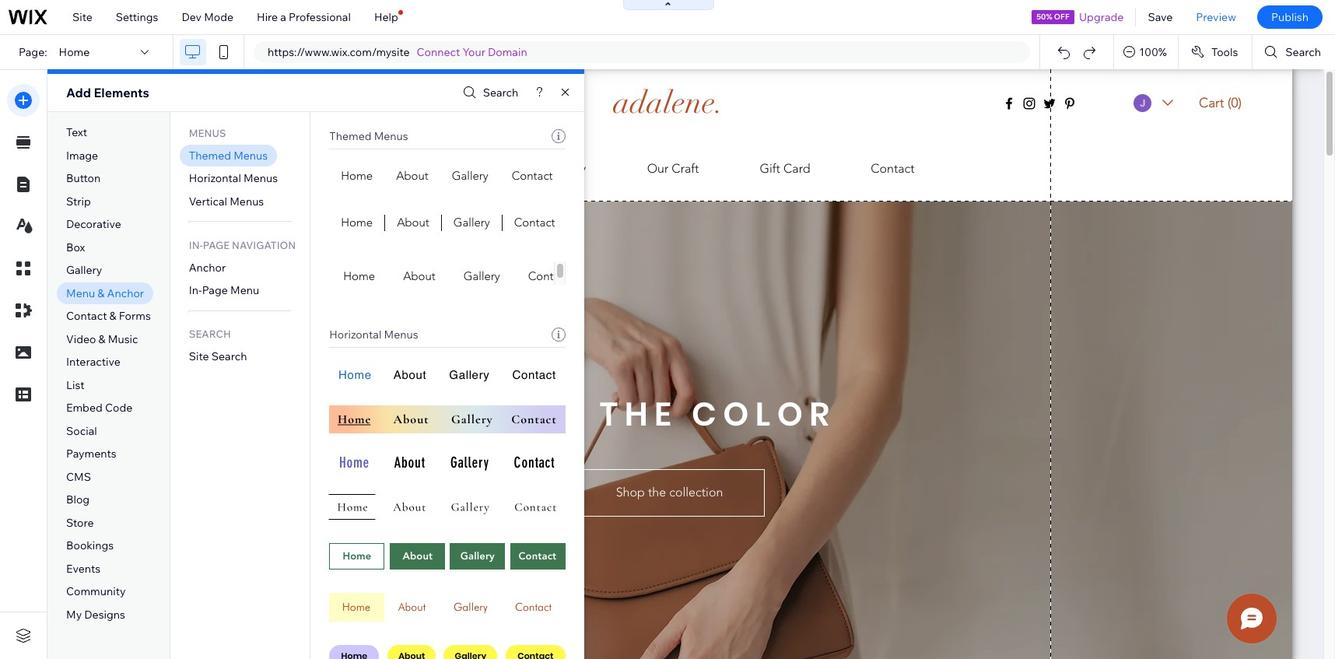 Task type: describe. For each thing, give the bounding box(es) containing it.
home for middle about link's 'home' link
[[341, 216, 373, 230]]

navigation
[[232, 239, 296, 251]]

embed
[[66, 401, 103, 415]]

decorative
[[66, 217, 121, 231]]

dev
[[182, 10, 202, 24]]

gallery link for top about link
[[440, 168, 500, 191]]

publish button
[[1258, 5, 1323, 29]]

0 vertical spatial themed menus
[[329, 129, 408, 143]]

mode
[[204, 10, 234, 24]]

100% button
[[1115, 35, 1178, 69]]

in-page navigation
[[189, 239, 296, 251]]

gallery inside the site element
[[454, 216, 490, 230]]

button
[[66, 171, 101, 185]]

preview button
[[1185, 0, 1248, 34]]

your
[[463, 45, 486, 59]]

a
[[280, 10, 286, 24]]

music
[[108, 332, 138, 346]]

my designs
[[66, 608, 125, 622]]

connect
[[417, 45, 460, 59]]

in-page menu
[[189, 283, 259, 297]]

0 horizontal spatial themed menus
[[189, 148, 268, 162]]

domain
[[488, 45, 527, 59]]

50% off
[[1037, 12, 1070, 22]]

add
[[66, 85, 91, 100]]

cms
[[66, 470, 91, 484]]

my
[[66, 608, 82, 622]]

0 horizontal spatial horizontal
[[189, 171, 241, 185]]

save button
[[1137, 0, 1185, 34]]

1 horizontal spatial anchor
[[189, 261, 226, 275]]

vertical
[[189, 194, 227, 208]]

list
[[66, 378, 85, 392]]

100%
[[1140, 45, 1167, 59]]

image
[[66, 148, 98, 162]]

bookings
[[66, 539, 114, 553]]

page for navigation
[[203, 239, 230, 251]]

search down domain
[[483, 86, 519, 100]]

0 horizontal spatial search button
[[459, 81, 519, 104]]

add elements
[[66, 85, 149, 100]]

off
[[1054, 12, 1070, 22]]

preview
[[1196, 10, 1237, 24]]

1 horizontal spatial menu
[[230, 283, 259, 297]]

0 horizontal spatial menu
[[66, 286, 95, 300]]

text
[[66, 125, 87, 139]]

contact & forms
[[66, 309, 151, 323]]

elements
[[94, 85, 149, 100]]

gallery link for middle about link
[[441, 215, 502, 238]]

strip
[[66, 194, 91, 208]]

in- for in-page menu
[[189, 283, 202, 297]]

contact link for gallery link corresponding to middle about link
[[502, 215, 567, 238]]

home for the bottommost about link 'home' link
[[343, 269, 375, 283]]



Task type: vqa. For each thing, say whether or not it's contained in the screenshot.
middle &
yes



Task type: locate. For each thing, give the bounding box(es) containing it.
page down the vertical
[[203, 239, 230, 251]]

site down in-page menu
[[189, 350, 209, 364]]

2 vertical spatial home link
[[329, 261, 389, 291]]

page down in-page navigation
[[202, 283, 228, 297]]

hire
[[257, 10, 278, 24]]

anchor
[[189, 261, 226, 275], [107, 286, 144, 300]]

& left forms on the left of page
[[109, 309, 116, 323]]

about
[[396, 169, 429, 183], [397, 216, 429, 230], [403, 269, 436, 283]]

menus
[[189, 127, 226, 139], [374, 129, 408, 143], [234, 148, 268, 162], [244, 171, 278, 185], [230, 194, 264, 208], [384, 328, 418, 342]]

search button
[[1253, 35, 1335, 69], [459, 81, 519, 104]]

0 horizontal spatial themed
[[189, 148, 231, 162]]

about for middle about link
[[397, 216, 429, 230]]

home for 'home' link corresponding to top about link
[[341, 169, 373, 183]]

store
[[66, 516, 94, 530]]

0 vertical spatial site
[[72, 10, 92, 24]]

horizontal menus
[[189, 171, 278, 185], [329, 328, 418, 342]]

0 vertical spatial contact link
[[500, 168, 565, 191]]

themed menus
[[329, 129, 408, 143], [189, 148, 268, 162]]

vertical menus
[[189, 194, 264, 208]]

interactive
[[66, 355, 121, 369]]

1 vertical spatial &
[[109, 309, 116, 323]]

& up contact & forms
[[98, 286, 105, 300]]

site search
[[189, 350, 247, 364]]

search
[[1286, 45, 1321, 59], [483, 86, 519, 100], [189, 328, 231, 340], [211, 350, 247, 364]]

in- for in-page navigation
[[189, 239, 203, 251]]

in- down the vertical
[[189, 239, 203, 251]]

3 home link from the top
[[329, 261, 389, 291]]

&
[[98, 286, 105, 300], [109, 309, 116, 323], [99, 332, 106, 346]]

in-
[[189, 239, 203, 251], [189, 283, 202, 297]]

home inside the site element
[[341, 216, 373, 230]]

https://www.wix.com/mysite
[[268, 45, 410, 59]]

1 vertical spatial gallery link
[[441, 215, 502, 238]]

2 vertical spatial gallery link
[[450, 261, 514, 291]]

0 vertical spatial anchor
[[189, 261, 226, 275]]

upgrade
[[1079, 10, 1124, 24]]

0 vertical spatial themed
[[329, 129, 372, 143]]

site element
[[329, 215, 567, 238]]

1 horizontal spatial themed
[[329, 129, 372, 143]]

1 horizontal spatial search button
[[1253, 35, 1335, 69]]

video & music
[[66, 332, 138, 346]]

about for top about link
[[396, 169, 429, 183]]

home link for top about link
[[329, 168, 385, 191]]

dev mode
[[182, 10, 234, 24]]

about inside the site element
[[397, 216, 429, 230]]

payments
[[66, 447, 117, 461]]

1 in- from the top
[[189, 239, 203, 251]]

gallery
[[452, 169, 489, 183], [454, 216, 490, 230], [66, 263, 102, 277], [464, 269, 500, 283]]

2 vertical spatial about
[[403, 269, 436, 283]]

professional
[[289, 10, 351, 24]]

https://www.wix.com/mysite connect your domain
[[268, 45, 527, 59]]

contact link for gallery link associated with the bottommost about link
[[514, 261, 583, 291]]

& for menu
[[98, 286, 105, 300]]

search button down the your
[[459, 81, 519, 104]]

contact inside the site element
[[514, 216, 555, 230]]

video
[[66, 332, 96, 346]]

site
[[72, 10, 92, 24], [189, 350, 209, 364]]

1 horizontal spatial horizontal menus
[[329, 328, 418, 342]]

tools button
[[1179, 35, 1252, 69]]

code
[[105, 401, 132, 415]]

gallery link
[[440, 168, 500, 191], [441, 215, 502, 238], [450, 261, 514, 291]]

forms
[[119, 309, 151, 323]]

& right video
[[99, 332, 106, 346]]

1 vertical spatial anchor
[[107, 286, 144, 300]]

search down publish button
[[1286, 45, 1321, 59]]

settings
[[116, 10, 158, 24]]

gallery link for the bottommost about link
[[450, 261, 514, 291]]

1 vertical spatial themed
[[189, 148, 231, 162]]

0 vertical spatial about
[[396, 169, 429, 183]]

0 vertical spatial horizontal
[[189, 171, 241, 185]]

1 vertical spatial horizontal
[[329, 328, 382, 342]]

menu
[[230, 283, 259, 297], [66, 286, 95, 300]]

contact link
[[500, 168, 565, 191], [502, 215, 567, 238], [514, 261, 583, 291]]

2 home link from the top
[[329, 215, 385, 238]]

contact
[[512, 169, 553, 183], [514, 216, 555, 230], [528, 269, 569, 283], [66, 309, 107, 323]]

home link
[[329, 168, 385, 191], [329, 215, 385, 238], [329, 261, 389, 291]]

home link for the bottommost about link
[[329, 261, 389, 291]]

0 vertical spatial gallery link
[[440, 168, 500, 191]]

1 vertical spatial about
[[397, 216, 429, 230]]

hire a professional
[[257, 10, 351, 24]]

search down in-page menu
[[211, 350, 247, 364]]

site left settings
[[72, 10, 92, 24]]

page for menu
[[202, 283, 228, 297]]

0 horizontal spatial anchor
[[107, 286, 144, 300]]

0 vertical spatial about link
[[385, 168, 440, 191]]

1 horizontal spatial site
[[189, 350, 209, 364]]

site for site
[[72, 10, 92, 24]]

0 horizontal spatial horizontal menus
[[189, 171, 278, 185]]

tools
[[1212, 45, 1238, 59]]

1 vertical spatial about link
[[385, 215, 441, 238]]

social
[[66, 424, 97, 438]]

help
[[374, 10, 398, 24]]

& for contact
[[109, 309, 116, 323]]

2 in- from the top
[[189, 283, 202, 297]]

1 vertical spatial page
[[202, 283, 228, 297]]

2 vertical spatial about link
[[389, 261, 450, 291]]

0 vertical spatial home link
[[329, 168, 385, 191]]

designs
[[84, 608, 125, 622]]

site for site search
[[189, 350, 209, 364]]

1 vertical spatial home link
[[329, 215, 385, 238]]

1 vertical spatial search button
[[459, 81, 519, 104]]

save
[[1148, 10, 1173, 24]]

search button down publish
[[1253, 35, 1335, 69]]

themed
[[329, 129, 372, 143], [189, 148, 231, 162]]

1 vertical spatial horizontal menus
[[329, 328, 418, 342]]

menu down in-page navigation
[[230, 283, 259, 297]]

0 horizontal spatial site
[[72, 10, 92, 24]]

in- down in-page navigation
[[189, 283, 202, 297]]

menu up contact & forms
[[66, 286, 95, 300]]

about link
[[385, 168, 440, 191], [385, 215, 441, 238], [389, 261, 450, 291]]

0 vertical spatial &
[[98, 286, 105, 300]]

1 vertical spatial contact link
[[502, 215, 567, 238]]

about for the bottommost about link
[[403, 269, 436, 283]]

0 vertical spatial in-
[[189, 239, 203, 251]]

2 vertical spatial contact link
[[514, 261, 583, 291]]

page
[[203, 239, 230, 251], [202, 283, 228, 297]]

horizontal
[[189, 171, 241, 185], [329, 328, 382, 342]]

anchor up in-page menu
[[189, 261, 226, 275]]

community
[[66, 585, 126, 599]]

home link for middle about link
[[329, 215, 385, 238]]

1 vertical spatial site
[[189, 350, 209, 364]]

embed code
[[66, 401, 132, 415]]

contact link for gallery link associated with top about link
[[500, 168, 565, 191]]

1 home link from the top
[[329, 168, 385, 191]]

0 vertical spatial horizontal menus
[[189, 171, 278, 185]]

blog
[[66, 493, 90, 507]]

menu & anchor
[[66, 286, 144, 300]]

0 vertical spatial page
[[203, 239, 230, 251]]

50%
[[1037, 12, 1053, 22]]

& for video
[[99, 332, 106, 346]]

2 vertical spatial &
[[99, 332, 106, 346]]

box
[[66, 240, 85, 254]]

1 vertical spatial themed menus
[[189, 148, 268, 162]]

1 horizontal spatial horizontal
[[329, 328, 382, 342]]

1 vertical spatial in-
[[189, 283, 202, 297]]

1 horizontal spatial themed menus
[[329, 129, 408, 143]]

events
[[66, 562, 101, 576]]

search up site search
[[189, 328, 231, 340]]

0 vertical spatial search button
[[1253, 35, 1335, 69]]

publish
[[1272, 10, 1309, 24]]

home
[[59, 45, 90, 59], [341, 169, 373, 183], [341, 216, 373, 230], [343, 269, 375, 283]]

anchor up forms on the left of page
[[107, 286, 144, 300]]



